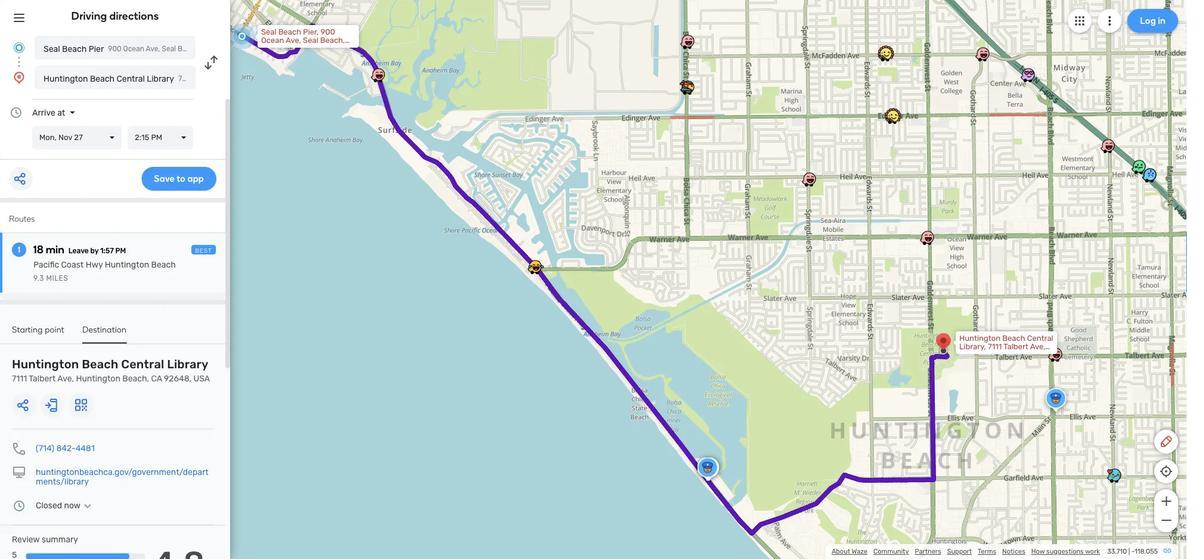 Task type: describe. For each thing, give the bounding box(es) containing it.
pencil image
[[1159, 435, 1174, 449]]

huntingtonbeachca.gov/government/depart ments/library link
[[36, 468, 209, 487]]

27
[[74, 133, 83, 142]]

2:15 pm list box
[[128, 126, 193, 150]]

call image
[[12, 442, 26, 456]]

ave, inside seal beach pier, 900 ocean ave, seal beach, california, united states
[[286, 36, 301, 45]]

current location image
[[12, 41, 26, 55]]

arrive at
[[32, 108, 65, 117]]

pm inside list box
[[151, 133, 162, 142]]

1
[[18, 245, 20, 255]]

central for huntington beach central library
[[117, 74, 145, 83]]

waze
[[852, 548, 868, 556]]

huntington beach central library button
[[35, 66, 196, 89]]

huntington up talbert at the left bottom of the page
[[12, 358, 79, 372]]

seal beach pier, 900 ocean ave, seal beach, california, united states
[[261, 27, 349, 53]]

about waze link
[[832, 548, 868, 556]]

pacific coast hwy huntington beach 9.3 miles
[[33, 260, 176, 283]]

about waze community partners support terms notices how suggestions work
[[832, 548, 1100, 556]]

seal beach pier button
[[35, 36, 196, 60]]

33.710
[[1108, 548, 1127, 556]]

ocean
[[261, 36, 284, 45]]

closed now button
[[36, 501, 95, 511]]

library for huntington beach central library 7111 talbert ave, huntington beach, ca 92648, usa
[[167, 358, 209, 372]]

18
[[33, 243, 44, 256]]

arrive
[[32, 108, 55, 117]]

best
[[195, 247, 212, 254]]

92648,
[[164, 374, 191, 384]]

zoom out image
[[1159, 513, 1174, 528]]

beach for huntington beach central library 7111 talbert ave, huntington beach, ca 92648, usa
[[82, 358, 118, 372]]

terms
[[978, 548, 997, 556]]

842-
[[56, 444, 76, 454]]

beach, inside huntington beach central library 7111 talbert ave, huntington beach, ca 92648, usa
[[122, 374, 149, 384]]

how
[[1032, 548, 1045, 556]]

huntington inside pacific coast hwy huntington beach 9.3 miles
[[105, 260, 149, 270]]

states
[[325, 44, 349, 53]]

driving
[[71, 10, 107, 22]]

1 vertical spatial clock image
[[12, 499, 26, 513]]

starting point
[[12, 324, 64, 335]]

|
[[1129, 548, 1130, 556]]

9.3
[[33, 274, 44, 283]]

ave, inside huntington beach central library 7111 talbert ave, huntington beach, ca 92648, usa
[[57, 374, 74, 384]]

review summary
[[12, 535, 78, 545]]

chevron down image
[[81, 501, 95, 511]]

talbert
[[29, 374, 56, 384]]

2:15
[[135, 133, 149, 142]]

beach inside pacific coast hwy huntington beach 9.3 miles
[[151, 260, 176, 270]]

pacific
[[33, 260, 59, 270]]

destination
[[82, 324, 127, 335]]

about
[[832, 548, 851, 556]]

closed
[[36, 501, 62, 511]]

usa
[[193, 374, 210, 384]]

closed now
[[36, 501, 81, 511]]

(714) 842-4481
[[36, 444, 95, 454]]

how suggestions work link
[[1032, 548, 1100, 556]]

hwy
[[86, 260, 103, 270]]

pm inside 18 min leave by 1:57 pm
[[115, 247, 126, 255]]

huntington beach central library
[[44, 74, 174, 83]]

notices link
[[1003, 548, 1026, 556]]

starting point button
[[12, 324, 64, 343]]

2:15 pm
[[135, 133, 162, 142]]

beach for seal beach pier
[[62, 44, 87, 54]]

min
[[46, 243, 64, 256]]

destination button
[[82, 324, 127, 344]]

directions
[[109, 10, 159, 22]]

partners
[[915, 548, 941, 556]]

seal for seal beach pier, 900 ocean ave, seal beach, california, united states
[[261, 27, 277, 37]]

seal for seal beach pier
[[44, 44, 60, 54]]



Task type: locate. For each thing, give the bounding box(es) containing it.
now
[[64, 501, 81, 511]]

2 horizontal spatial seal
[[303, 36, 318, 45]]

huntington beach central library 7111 talbert ave, huntington beach, ca 92648, usa
[[12, 358, 210, 384]]

0 vertical spatial beach,
[[320, 36, 345, 45]]

0 vertical spatial library
[[147, 74, 174, 83]]

link image
[[1163, 546, 1172, 556]]

0 horizontal spatial ave,
[[57, 374, 74, 384]]

1 horizontal spatial pm
[[151, 133, 162, 142]]

library
[[147, 74, 174, 83], [167, 358, 209, 372]]

1 vertical spatial beach,
[[122, 374, 149, 384]]

seal
[[261, 27, 277, 37], [303, 36, 318, 45], [44, 44, 60, 54]]

by
[[90, 247, 99, 255]]

1 horizontal spatial beach,
[[320, 36, 345, 45]]

1 vertical spatial ave,
[[57, 374, 74, 384]]

0 vertical spatial pm
[[151, 133, 162, 142]]

leave
[[68, 247, 89, 255]]

1 horizontal spatial ave,
[[286, 36, 301, 45]]

1 vertical spatial pm
[[115, 247, 126, 255]]

beach,
[[320, 36, 345, 45], [122, 374, 149, 384]]

pm right 2:15
[[151, 133, 162, 142]]

starting
[[12, 324, 43, 335]]

central for huntington beach central library 7111 talbert ave, huntington beach, ca 92648, usa
[[121, 358, 164, 372]]

pm
[[151, 133, 162, 142], [115, 247, 126, 255]]

coast
[[61, 260, 84, 270]]

beach for huntington beach central library
[[90, 74, 115, 83]]

beach, right pier,
[[320, 36, 345, 45]]

central inside button
[[117, 74, 145, 83]]

beach, inside seal beach pier, 900 ocean ave, seal beach, california, united states
[[320, 36, 345, 45]]

ave, left pier,
[[286, 36, 301, 45]]

support
[[947, 548, 972, 556]]

zoom in image
[[1159, 494, 1174, 509]]

library inside button
[[147, 74, 174, 83]]

ca
[[151, 374, 162, 384]]

suggestions
[[1047, 548, 1084, 556]]

pier,
[[303, 27, 319, 37]]

beach, left ca
[[122, 374, 149, 384]]

central inside huntington beach central library 7111 talbert ave, huntington beach, ca 92648, usa
[[121, 358, 164, 372]]

beach inside huntington beach central library 7111 talbert ave, huntington beach, ca 92648, usa
[[82, 358, 118, 372]]

mon, nov 27
[[39, 133, 83, 142]]

central down seal beach pier button in the left of the page
[[117, 74, 145, 83]]

mon,
[[39, 133, 57, 142]]

library for huntington beach central library
[[147, 74, 174, 83]]

1 horizontal spatial seal
[[261, 27, 277, 37]]

huntington inside button
[[44, 74, 88, 83]]

point
[[45, 324, 64, 335]]

seal beach pier
[[44, 44, 104, 54]]

beach for seal beach pier, 900 ocean ave, seal beach, california, united states
[[278, 27, 301, 37]]

community link
[[874, 548, 909, 556]]

library inside huntington beach central library 7111 talbert ave, huntington beach, ca 92648, usa
[[167, 358, 209, 372]]

routes
[[9, 214, 35, 224]]

0 horizontal spatial beach,
[[122, 374, 149, 384]]

nov
[[58, 133, 72, 142]]

(714) 842-4481 link
[[36, 444, 95, 454]]

summary
[[42, 535, 78, 545]]

seal left 900
[[303, 36, 318, 45]]

huntington down 1:57 at left top
[[105, 260, 149, 270]]

0 horizontal spatial pm
[[115, 247, 126, 255]]

notices
[[1003, 548, 1026, 556]]

0 vertical spatial central
[[117, 74, 145, 83]]

central up ca
[[121, 358, 164, 372]]

computer image
[[12, 465, 26, 480]]

clock image
[[9, 106, 23, 120], [12, 499, 26, 513]]

118.055
[[1135, 548, 1158, 556]]

ments/library
[[36, 477, 89, 487]]

community
[[874, 548, 909, 556]]

huntington down the seal beach pier
[[44, 74, 88, 83]]

seal inside button
[[44, 44, 60, 54]]

review
[[12, 535, 40, 545]]

beach inside seal beach pier, 900 ocean ave, seal beach, california, united states
[[278, 27, 301, 37]]

0 horizontal spatial seal
[[44, 44, 60, 54]]

1:57
[[100, 247, 114, 255]]

partners link
[[915, 548, 941, 556]]

huntingtonbeachca.gov/government/depart
[[36, 468, 209, 477]]

seal right current location icon
[[44, 44, 60, 54]]

location image
[[12, 70, 26, 85]]

seal up california, at the top
[[261, 27, 277, 37]]

(714)
[[36, 444, 54, 454]]

0 vertical spatial ave,
[[286, 36, 301, 45]]

0 vertical spatial clock image
[[9, 106, 23, 120]]

support link
[[947, 548, 972, 556]]

ave,
[[286, 36, 301, 45], [57, 374, 74, 384]]

1 vertical spatial central
[[121, 358, 164, 372]]

library up 92648,
[[167, 358, 209, 372]]

mon, nov 27 list box
[[32, 126, 122, 150]]

work
[[1085, 548, 1100, 556]]

ave, right talbert at the left bottom of the page
[[57, 374, 74, 384]]

huntington down the destination button
[[76, 374, 120, 384]]

at
[[57, 108, 65, 117]]

33.710 | -118.055
[[1108, 548, 1158, 556]]

huntington
[[44, 74, 88, 83], [105, 260, 149, 270], [12, 358, 79, 372], [76, 374, 120, 384]]

beach
[[278, 27, 301, 37], [62, 44, 87, 54], [90, 74, 115, 83], [151, 260, 176, 270], [82, 358, 118, 372]]

18 min leave by 1:57 pm
[[33, 243, 126, 256]]

clock image left arrive
[[9, 106, 23, 120]]

driving directions
[[71, 10, 159, 22]]

united
[[299, 44, 323, 53]]

library down seal beach pier button in the left of the page
[[147, 74, 174, 83]]

1 vertical spatial library
[[167, 358, 209, 372]]

4481
[[76, 444, 95, 454]]

miles
[[46, 274, 68, 283]]

-
[[1132, 548, 1135, 556]]

california,
[[261, 44, 298, 53]]

central
[[117, 74, 145, 83], [121, 358, 164, 372]]

900
[[321, 27, 335, 37]]

pier
[[89, 44, 104, 54]]

huntingtonbeachca.gov/government/depart ments/library
[[36, 468, 209, 487]]

terms link
[[978, 548, 997, 556]]

pm right 1:57 at left top
[[115, 247, 126, 255]]

clock image left closed in the bottom left of the page
[[12, 499, 26, 513]]

7111
[[12, 374, 27, 384]]



Task type: vqa. For each thing, say whether or not it's contained in the screenshot.
library corresponding to Huntington Beach Central Library
yes



